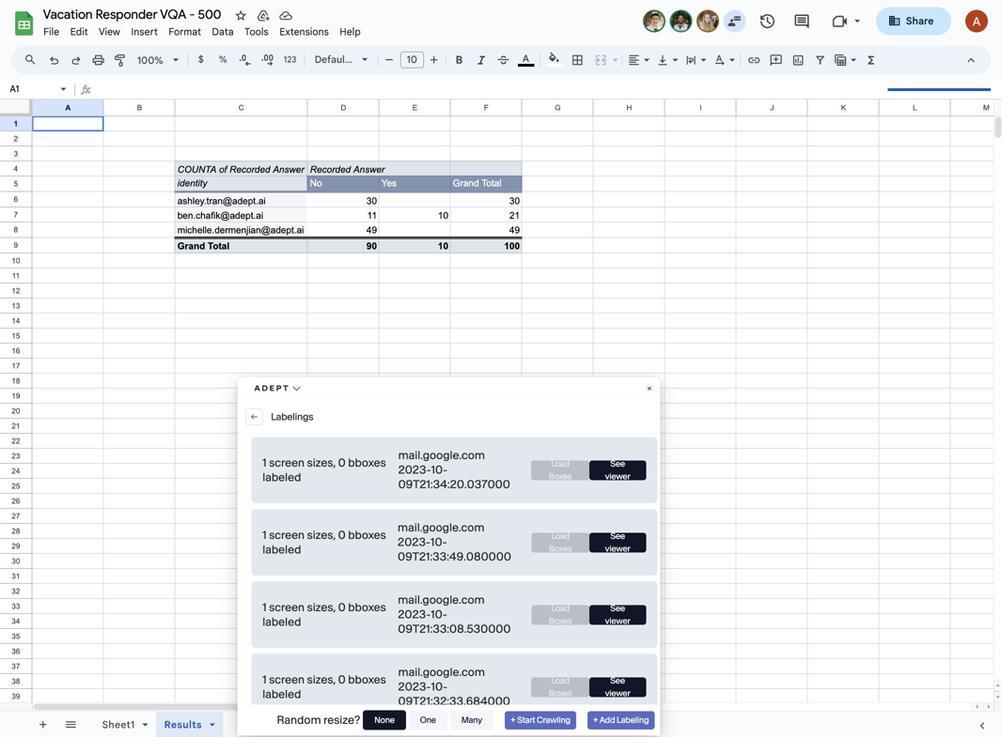 Task type: locate. For each thing, give the bounding box(es) containing it.
0 vertical spatial experience
[[400, 455, 467, 471]]

at inside - sent emails you might need to follow up on will appear at the top of your inbox
[[796, 260, 808, 277]]

together)
[[90, 183, 139, 197]]

turned
[[832, 455, 872, 471], [243, 549, 283, 566]]

tracking up here
[[368, 607, 422, 623]]

inbox inside - sent emails you might need to follow up on will appear at the top of your inbox
[[244, 279, 276, 296]]

1 vertical spatial content
[[305, 531, 350, 547]]

to up turn on package tracking -
[[354, 531, 366, 547]]

smart right smart reply on radio
[[263, 319, 302, 335]]

might down - emails you might have forgotten to respond to will appear at the top of your inbox
[[565, 260, 599, 277]]

1 vertical spatial reply
[[305, 337, 341, 354]]

- emails you might have forgotten to respond to will appear at the top of your inbox
[[244, 221, 891, 256]]

1 horizontal spatial video
[[855, 436, 888, 452]]

package tracking: learn more
[[90, 607, 206, 642]]

i up packages at the bottom of the page
[[711, 531, 715, 547]]

4 learn from the top
[[90, 626, 125, 642]]

emails
[[164, 144, 196, 158], [317, 221, 358, 237], [317, 260, 358, 277], [499, 260, 537, 277]]

0 vertical spatial you
[[482, 221, 504, 237]]

4 learn more link from the top
[[90, 626, 159, 642]]

message
[[587, 664, 641, 681], [679, 683, 732, 699]]

smart features and personalization: learn more
[[90, 436, 214, 490]]

in inside smart features and personalization in other google products: learn more
[[193, 531, 204, 547]]

1 vertical spatial meet
[[650, 436, 680, 452]]

3 learn from the top
[[90, 568, 125, 585]]

opt
[[656, 455, 676, 471], [718, 531, 738, 547]]

1 vertical spatial appear
[[750, 260, 792, 277]]

smart for smart reply on
[[263, 319, 302, 335]]

emails up suggest emails to follow up on
[[317, 221, 358, 237]]

out, up "products"
[[680, 455, 703, 471]]

0 horizontal spatial such
[[706, 455, 735, 471]]

when
[[90, 359, 118, 373], [499, 664, 531, 681], [563, 683, 595, 699], [135, 723, 162, 737]]

smart right smart reply off radio
[[263, 337, 302, 354]]

add-ons link
[[783, 116, 836, 132]]

content down mark
[[243, 455, 288, 471]]

me left any
[[477, 664, 495, 681]]

support image
[[831, 19, 854, 41]]

in up products:
[[193, 531, 204, 547]]

new mail notifications on - notify me when any new message arrives in my inbox or primary tab
[[263, 664, 844, 681]]

accounts and import
[[259, 116, 389, 132]]

1 vertical spatial video
[[269, 531, 301, 547]]

google up gmail.
[[435, 607, 478, 623]]

1 horizontal spatial other
[[553, 512, 588, 528]]

tracking inside google will share tracking numbers for your packages with shipping carriers. you'll get status updates here in gmail.
[[540, 607, 589, 623]]

notify down gmail.
[[438, 664, 474, 681]]

mail for new
[[294, 664, 321, 681]]

3 learn more link from the top
[[90, 568, 159, 585]]

2 follow from the left
[[651, 260, 687, 277]]

learn down 'package'
[[90, 626, 125, 642]]

0 vertical spatial of
[[199, 144, 210, 158]]

experience down "turn on smart features and personalization -"
[[400, 455, 467, 471]]

other
[[553, 512, 588, 528], [208, 531, 243, 547]]

tracking for share
[[540, 607, 589, 623]]

smart inside the gmail, chat, and meet may use my email, chat, and video content to personalize my experience and provide smart features. if i opt out, such features will be turned off.
[[544, 455, 579, 471]]

learn down personalization:
[[90, 473, 125, 490]]

0 vertical spatial such
[[706, 455, 735, 471]]

package
[[90, 607, 145, 623]]

1 vertical spatial notify
[[474, 683, 510, 699]]

- inside - sent emails you might need to follow up on will appear at the top of your inbox
[[459, 260, 466, 277]]

your inside - sent emails you might need to follow up on will appear at the top of your inbox
[[873, 260, 900, 277]]

1 horizontal spatial provide
[[558, 531, 603, 547]]

personalization for in
[[436, 512, 535, 528]]

smart inside smart features and personalization in other google products: learn more
[[90, 512, 129, 528]]

1 vertical spatial features.
[[644, 531, 697, 547]]

settings
[[83, 70, 158, 96]]

the inside (sets whether emails of the same topic are grouped together)
[[213, 144, 230, 158]]

display
[[174, 685, 210, 699]]

tracking:
[[148, 607, 206, 623]]

1 vertical spatial provide
[[558, 531, 603, 547]]

more down 'package'
[[128, 626, 159, 642]]

add-ons
[[783, 116, 836, 132]]

only
[[535, 683, 560, 699]]

0 horizontal spatial content
[[243, 455, 288, 471]]

features. inside google may use my email, chat, and video content to personalize my experience and provide smart features. if i opt out, such features will be turned off.
[[644, 531, 697, 547]]

learn up 'package'
[[90, 568, 125, 585]]

you down - emails you might have forgotten to respond to will appear at the top of your inbox
[[540, 260, 562, 277]]

you
[[482, 221, 504, 237], [540, 260, 562, 277]]

tracking right share
[[540, 607, 589, 623]]

themes
[[331, 153, 380, 170]]

of inside - emails you might have forgotten to respond to will appear at the top of your inbox
[[848, 221, 861, 237]]

turn for turn on package tracking -
[[259, 607, 288, 623]]

2 up from the left
[[690, 260, 706, 277]]

1 horizontal spatial message
[[679, 683, 732, 699]]

0 vertical spatial email,
[[757, 436, 793, 452]]

smart up (show at the top of page
[[90, 319, 129, 335]]

the inside - sent emails you might need to follow up on will appear at the top of your inbox
[[811, 260, 831, 277]]

off. inside the gmail, chat, and meet may use my email, chat, and video content to personalize my experience and provide smart features. if i opt out, such features will be turned off.
[[875, 455, 894, 471]]

1 up from the left
[[420, 260, 437, 277]]

0 horizontal spatial might
[[507, 221, 541, 237]]

products:
[[139, 549, 201, 566]]

suggest up smart reply on on the left of page
[[261, 260, 314, 277]]

may inside google may use my email, chat, and video content to personalize my experience and provide smart features. if i opt out, such features will be turned off.
[[758, 512, 783, 528]]

content up package
[[305, 531, 350, 547]]

chat and meet
[[90, 153, 182, 170]]

0 vertical spatial meet
[[150, 153, 182, 170]]

new
[[559, 664, 584, 681], [165, 723, 186, 737]]

google inside google may use my email, chat, and video content to personalize my experience and provide smart features. if i opt out, such features will be turned off.
[[712, 512, 755, 528]]

use inside the gmail, chat, and meet may use my email, chat, and video content to personalize my experience and provide smart features. if i opt out, such features will be turned off.
[[712, 436, 733, 452]]

off down smart reply on on the left of page
[[344, 337, 362, 354]]

have
[[544, 221, 573, 237]]

if
[[638, 455, 646, 471], [700, 531, 708, 547]]

1 suggest from the top
[[261, 221, 314, 237]]

(sets whether emails of the same topic are grouped together)
[[90, 144, 230, 197]]

1 vertical spatial message
[[679, 683, 732, 699]]

advanced link
[[197, 153, 259, 170]]

1 vertical spatial such
[[768, 531, 797, 547]]

preview
[[90, 396, 141, 412]]

desktop notifications: (allows gmail to display popup notifications on your desktop when new ema
[[90, 664, 232, 738]]

top
[[825, 221, 845, 237], [834, 260, 854, 277]]

personalize down 'mark a conversation as read:'
[[307, 455, 376, 471]]

3 turn from the top
[[259, 607, 288, 623]]

top inside - emails you might have forgotten to respond to will appear at the top of your inbox
[[825, 221, 845, 237]]

experience
[[400, 455, 467, 471], [462, 531, 529, 547]]

emails
[[441, 221, 479, 237]]

to right gmail
[[161, 685, 171, 699]]

notifications inside desktop notifications: (allows gmail to display popup notifications on your desktop when new ema
[[126, 704, 190, 718]]

personalize down turn on smart features and personalization in other google products -
[[369, 531, 438, 547]]

arrives down or
[[736, 683, 776, 699]]

0 horizontal spatial meet
[[150, 153, 182, 170]]

learn inside 'smart features and personalization: learn more'
[[90, 473, 125, 490]]

smart up personalization:
[[90, 436, 129, 452]]

provide up numbers
[[558, 531, 603, 547]]

1 horizontal spatial mail
[[330, 683, 357, 699]]

off down here
[[377, 702, 395, 718]]

google left products:
[[90, 549, 136, 566]]

1 vertical spatial be
[[875, 531, 891, 547]]

learn
[[90, 239, 125, 255], [90, 473, 125, 490], [90, 568, 125, 585], [90, 626, 125, 642]]

inbox
[[244, 240, 276, 256], [244, 279, 276, 296], [723, 664, 755, 681], [814, 683, 847, 699]]

learn down nudges:
[[90, 239, 125, 255]]

mail up mail notifications off
[[330, 683, 357, 699]]

1 vertical spatial chat,
[[871, 512, 901, 528]]

0 horizontal spatial i
[[650, 455, 653, 471]]

me
[[477, 664, 495, 681], [513, 683, 532, 699]]

1 tracking from the left
[[368, 607, 422, 623]]

2 vertical spatial of
[[857, 260, 870, 277]]

google right "products"
[[712, 512, 755, 528]]

1 vertical spatial personalize
[[369, 531, 438, 547]]

appear inside - sent emails you might need to follow up on will appear at the top of your inbox
[[750, 260, 792, 277]]

to inside desktop notifications: (allows gmail to display popup notifications on your desktop when new ema
[[161, 685, 171, 699]]

1 horizontal spatial opt
[[718, 531, 738, 547]]

topic
[[121, 164, 147, 178]]

0 vertical spatial be
[[813, 455, 829, 471]]

features. down chat,
[[582, 455, 635, 471]]

1 vertical spatial the
[[802, 221, 821, 237]]

1 horizontal spatial tracking
[[540, 607, 589, 623]]

i
[[650, 455, 653, 471], [711, 531, 715, 547]]

personalization
[[436, 436, 535, 452], [436, 512, 535, 528], [90, 531, 189, 547]]

to right respond
[[703, 221, 715, 237]]

1 horizontal spatial out,
[[742, 531, 765, 547]]

-
[[431, 221, 437, 237], [459, 260, 466, 277], [538, 436, 545, 452], [702, 512, 708, 528], [425, 607, 432, 623], [428, 664, 434, 681], [464, 683, 470, 699]]

1 vertical spatial mail
[[330, 683, 357, 699]]

i up "products"
[[650, 455, 653, 471]]

emails inside - sent emails you might need to follow up on will appear at the top of your inbox
[[499, 260, 537, 277]]

may inside the gmail, chat, and meet may use my email, chat, and video content to personalize my experience and provide smart features. if i opt out, such features will be turned off.
[[684, 436, 708, 452]]

0 horizontal spatial me
[[477, 664, 495, 681]]

0 vertical spatial suggest
[[261, 221, 314, 237]]

0 vertical spatial features.
[[582, 455, 635, 471]]

1 vertical spatial experience
[[462, 531, 529, 547]]

more down products:
[[128, 568, 159, 585]]

1 vertical spatial new
[[165, 723, 186, 737]]

to right need
[[636, 260, 648, 277]]

2 vertical spatial turn
[[259, 607, 288, 623]]

1 vertical spatial suggest
[[261, 260, 314, 277]]

up down respond
[[690, 260, 706, 277]]

off for mail notifications off
[[377, 702, 395, 718]]

turn on smart features and personalization -
[[259, 436, 548, 452]]

0 horizontal spatial you
[[482, 221, 504, 237]]

3 more from the top
[[128, 568, 159, 585]]

1 vertical spatial at
[[796, 260, 808, 277]]

1 vertical spatial other
[[208, 531, 243, 547]]

the
[[213, 144, 230, 158], [802, 221, 821, 237], [811, 260, 831, 277]]

1 vertical spatial i
[[711, 531, 715, 547]]

1 reply from the top
[[305, 319, 341, 335]]

up
[[420, 260, 437, 277], [690, 260, 706, 277]]

new down display at the bottom left of the page
[[165, 723, 186, 737]]

suggest for suggest emails to reply to
[[261, 221, 314, 237]]

suggested
[[125, 339, 179, 353]]

emails up grouped
[[164, 144, 196, 158]]

when inside smart reply: (show suggested replies when available.)
[[90, 359, 118, 373]]

of inside - sent emails you might need to follow up on will appear at the top of your inbox
[[857, 260, 870, 277]]

1 horizontal spatial features.
[[644, 531, 697, 547]]

if up packages at the bottom of the page
[[700, 531, 708, 547]]

2 learn from the top
[[90, 473, 125, 490]]

Smart Reply on radio
[[243, 321, 255, 335]]

navigation
[[0, 60, 226, 738]]

experience down turn on smart features and personalization in other google products -
[[462, 531, 529, 547]]

me for when
[[477, 664, 495, 681]]

notifications down gmail
[[126, 704, 190, 718]]

notify for notify me only when an important message arrives in my inbox
[[474, 683, 510, 699]]

1 vertical spatial personalization
[[436, 512, 535, 528]]

learn more link
[[90, 239, 159, 255], [90, 473, 159, 490], [90, 568, 159, 585], [90, 626, 159, 642]]

opt up packages at the bottom of the page
[[718, 531, 738, 547]]

0 vertical spatial i
[[650, 455, 653, 471]]

1 vertical spatial of
[[848, 221, 861, 237]]

1 vertical spatial me
[[513, 683, 532, 699]]

smart inside smart reply: (show suggested replies when available.)
[[90, 319, 129, 335]]

2 reply from the top
[[305, 337, 341, 354]]

google
[[591, 512, 637, 528], [712, 512, 755, 528], [90, 549, 136, 566], [435, 607, 478, 623]]

google inside smart features and personalization in other google products: learn more
[[90, 549, 136, 566]]

suggest down offline link
[[261, 221, 314, 237]]

1 horizontal spatial off
[[377, 702, 395, 718]]

0 horizontal spatial features.
[[582, 455, 635, 471]]

chat,
[[796, 436, 826, 452], [871, 512, 901, 528]]

arrives up important
[[644, 664, 684, 681]]

1 more from the top
[[128, 239, 159, 255]]

at inside - emails you might have forgotten to respond to will appear at the top of your inbox
[[786, 221, 798, 237]]

0 vertical spatial use
[[712, 436, 733, 452]]

mail
[[294, 664, 321, 681], [330, 683, 357, 699]]

1 vertical spatial top
[[834, 260, 854, 277]]

numbers
[[592, 607, 645, 623]]

opt inside google may use my email, chat, and video content to personalize my experience and provide smart features. if i opt out, such features will be turned off.
[[718, 531, 738, 547]]

gmail image
[[60, 11, 163, 49]]

message up the an
[[587, 664, 641, 681]]

smart inside 'smart features and personalization: learn more'
[[90, 436, 129, 452]]

1 vertical spatial may
[[758, 512, 783, 528]]

1 horizontal spatial me
[[513, 683, 532, 699]]

labels link
[[154, 116, 195, 132]]

0 vertical spatial top
[[825, 221, 845, 237]]

1 horizontal spatial such
[[768, 531, 797, 547]]

with
[[759, 607, 784, 623]]

in down packages at the bottom of the page
[[688, 664, 698, 681]]

smart for smart features and personalization: learn more
[[90, 436, 129, 452]]

other inside smart features and personalization in other google products: learn more
[[208, 531, 243, 547]]

notify left only
[[474, 683, 510, 699]]

notifications down important
[[293, 702, 374, 718]]

2 vertical spatial personalization
[[90, 531, 189, 547]]

1 learn more link from the top
[[90, 239, 159, 255]]

0 horizontal spatial be
[[813, 455, 829, 471]]

1 horizontal spatial up
[[690, 260, 706, 277]]

0 horizontal spatial if
[[638, 455, 646, 471]]

message right important
[[679, 683, 732, 699]]

when down (show at the top of page
[[90, 359, 118, 373]]

0 horizontal spatial arrives
[[644, 664, 684, 681]]

notify for notify me when any new message arrives in my inbox or primary tab
[[438, 664, 474, 681]]

None search field
[[241, 8, 793, 53]]

2 more from the top
[[128, 473, 159, 490]]

1 turn from the top
[[259, 436, 288, 452]]

advanced
[[197, 153, 259, 170]]

learn more link for package tracking:
[[90, 626, 159, 642]]

you right emails at the top of the page
[[482, 221, 504, 237]]

desktop
[[90, 664, 144, 681]]

if up "products"
[[638, 455, 646, 471]]

available.)
[[121, 359, 172, 373]]

be inside google may use my email, chat, and video content to personalize my experience and provide smart features. if i opt out, such features will be turned off.
[[875, 531, 891, 547]]

1 horizontal spatial turned
[[832, 455, 872, 471]]

to down conversation
[[292, 455, 304, 471]]

follow down 'reply'
[[378, 260, 417, 277]]

0 horizontal spatial other
[[208, 531, 243, 547]]

me left only
[[513, 683, 532, 699]]

tab
[[824, 664, 844, 681]]

1 horizontal spatial chat,
[[871, 512, 901, 528]]

1 vertical spatial turned
[[243, 549, 283, 566]]

opt up "products"
[[656, 455, 676, 471]]

suggest emails to follow up on
[[261, 260, 456, 277]]

filters and blocked addresses
[[404, 116, 590, 132]]

2 vertical spatial the
[[811, 260, 831, 277]]

2 learn more link from the top
[[90, 473, 159, 490]]

smart
[[90, 319, 129, 335], [263, 319, 302, 335], [263, 337, 302, 354], [90, 436, 129, 452], [90, 512, 129, 528]]

0 vertical spatial off
[[344, 337, 362, 354]]

when left any
[[499, 664, 531, 681]]

learn more link down personalization:
[[90, 473, 159, 490]]

0 horizontal spatial follow
[[378, 260, 417, 277]]

appear
[[740, 221, 783, 237], [750, 260, 792, 277]]

1 horizontal spatial i
[[711, 531, 715, 547]]

1 vertical spatial opt
[[718, 531, 738, 547]]

0 vertical spatial personalization
[[436, 436, 535, 452]]

new inside desktop notifications: (allows gmail to display popup notifications on your desktop when new ema
[[165, 723, 186, 737]]

in
[[538, 512, 550, 528], [193, 531, 204, 547], [423, 626, 433, 642], [688, 664, 698, 681], [780, 683, 790, 699]]

1 vertical spatial email,
[[832, 512, 867, 528]]

mail for important
[[330, 683, 357, 699]]

search mail image
[[246, 13, 280, 47]]

1 vertical spatial off
[[377, 702, 395, 718]]

0 horizontal spatial chat,
[[796, 436, 826, 452]]

0 vertical spatial video
[[855, 436, 888, 452]]

email, inside the gmail, chat, and meet may use my email, chat, and video content to personalize my experience and provide smart features. if i opt out, such features will be turned off.
[[757, 436, 793, 452]]

new up important mail notifications on - notify me only when an important message arrives in my inbox
[[559, 664, 584, 681]]

google inside google will share tracking numbers for your packages with shipping carriers. you'll get status updates here in gmail.
[[435, 607, 478, 623]]

may
[[684, 436, 708, 452], [758, 512, 783, 528]]

off
[[344, 337, 362, 354], [377, 702, 395, 718]]

more down personalization:
[[128, 473, 159, 490]]

more down nudges:
[[128, 239, 159, 255]]

reply for off
[[305, 337, 341, 354]]

1 horizontal spatial content
[[305, 531, 350, 547]]

features. down "products"
[[644, 531, 697, 547]]

None checkbox
[[243, 512, 255, 525], [243, 607, 255, 620], [243, 512, 255, 525], [243, 607, 255, 620]]

use
[[712, 436, 733, 452], [787, 512, 808, 528]]

reply for on
[[305, 319, 341, 335]]

1 horizontal spatial might
[[565, 260, 599, 277]]

None checkbox
[[246, 221, 258, 234], [246, 261, 258, 273], [243, 436, 255, 448], [246, 221, 258, 234], [246, 261, 258, 273], [243, 436, 255, 448]]

main menu image
[[23, 19, 45, 41]]

sent
[[468, 260, 496, 277]]

emails right "sent"
[[499, 260, 537, 277]]

learn more link for nudges:
[[90, 239, 159, 255]]

an
[[599, 683, 613, 699]]

of
[[199, 144, 210, 158], [848, 221, 861, 237], [857, 260, 870, 277]]

a
[[279, 397, 287, 413]]

0 vertical spatial arrives
[[644, 664, 684, 681]]

meet inside the gmail, chat, and meet may use my email, chat, and video content to personalize my experience and provide smart features. if i opt out, such features will be turned off.
[[650, 436, 680, 452]]

learn more link up 'package'
[[90, 568, 159, 585]]

features.
[[582, 455, 635, 471], [644, 531, 697, 547]]

1 learn from the top
[[90, 239, 125, 255]]

0 vertical spatial at
[[786, 221, 798, 237]]

if inside the gmail, chat, and meet may use my email, chat, and video content to personalize my experience and provide smart features. if i opt out, such features will be turned off.
[[638, 455, 646, 471]]

notifications down here
[[360, 683, 442, 699]]

2 turn from the top
[[259, 512, 288, 528]]

off.
[[875, 455, 894, 471], [286, 549, 305, 566]]

such
[[706, 455, 735, 471], [768, 531, 797, 547]]

0 vertical spatial out,
[[680, 455, 703, 471]]

smart down personalization:
[[90, 512, 129, 528]]

you inside - sent emails you might need to follow up on will appear at the top of your inbox
[[540, 260, 562, 277]]

mark
[[243, 397, 275, 413]]

your inside desktop notifications: (allows gmail to display popup notifications on your desktop when new ema
[[208, 704, 231, 718]]

features. inside the gmail, chat, and meet may use my email, chat, and video content to personalize my experience and provide smart features. if i opt out, such features will be turned off.
[[582, 455, 635, 471]]

up left "sent"
[[420, 260, 437, 277]]

tab list
[[949, 60, 1002, 670]]

when right desktop
[[135, 723, 162, 737]]

0 vertical spatial may
[[684, 436, 708, 452]]

4 more from the top
[[128, 626, 159, 642]]

1 vertical spatial off.
[[286, 549, 305, 566]]

2 suggest from the top
[[261, 260, 314, 277]]

out, up with
[[742, 531, 765, 547]]

smart reply off
[[263, 337, 362, 354]]

provide up turn on smart features and personalization in other google products -
[[496, 455, 541, 471]]

and inside smart features and personalization in other google products: learn more
[[190, 512, 214, 528]]

whether
[[119, 144, 161, 158]]

smart
[[310, 436, 348, 452], [544, 455, 579, 471], [310, 512, 348, 528], [606, 531, 640, 547]]

respond
[[650, 221, 699, 237]]

when left the an
[[563, 683, 595, 699]]

0 vertical spatial mail
[[294, 664, 321, 681]]

0 vertical spatial appear
[[740, 221, 783, 237]]

1 follow from the left
[[378, 260, 417, 277]]

0 horizontal spatial off
[[344, 337, 362, 354]]

to inside - sent emails you might need to follow up on will appear at the top of your inbox
[[636, 260, 648, 277]]

smart for smart reply off
[[263, 337, 302, 354]]

0 horizontal spatial new
[[165, 723, 186, 737]]

0 vertical spatial off.
[[875, 455, 894, 471]]

such inside google may use my email, chat, and video content to personalize my experience and provide smart features. if i opt out, such features will be turned off.
[[768, 531, 797, 547]]

0 horizontal spatial off.
[[286, 549, 305, 566]]

0 horizontal spatial out,
[[680, 455, 703, 471]]

add-
[[783, 116, 814, 132]]

learn more link for smart features and personalization:
[[90, 473, 159, 490]]

0 horizontal spatial email,
[[757, 436, 793, 452]]

follow
[[378, 260, 417, 277], [651, 260, 687, 277]]

1 horizontal spatial if
[[700, 531, 708, 547]]

experience inside the gmail, chat, and meet may use my email, chat, and video content to personalize my experience and provide smart features. if i opt out, such features will be turned off.
[[400, 455, 467, 471]]

0 horizontal spatial video
[[269, 531, 301, 547]]

New mail notifications on radio
[[243, 666, 255, 680]]

off. inside google may use my email, chat, and video content to personalize my experience and provide smart features. if i opt out, such features will be turned off.
[[286, 549, 305, 566]]

personalize inside the gmail, chat, and meet may use my email, chat, and video content to personalize my experience and provide smart features. if i opt out, such features will be turned off.
[[307, 455, 376, 471]]

chat, inside google may use my email, chat, and video content to personalize my experience and provide smart features. if i opt out, such features will be turned off.
[[871, 512, 901, 528]]

out, inside google may use my email, chat, and video content to personalize my experience and provide smart features. if i opt out, such features will be turned off.
[[742, 531, 765, 547]]

2 tracking from the left
[[540, 607, 589, 623]]

might left have
[[507, 221, 541, 237]]

in right here
[[423, 626, 433, 642]]

follow down respond
[[651, 260, 687, 277]]

same
[[90, 164, 118, 178]]

reply up smart reply off
[[305, 319, 341, 335]]

learn more link down 'package'
[[90, 626, 159, 642]]

learn more link down nudges:
[[90, 239, 159, 255]]

reply down smart reply on on the left of page
[[305, 337, 341, 354]]

video inside google may use my email, chat, and video content to personalize my experience and provide smart features. if i opt out, such features will be turned off.
[[269, 531, 301, 547]]

mail up important
[[294, 664, 321, 681]]

you inside - emails you might have forgotten to respond to will appear at the top of your inbox
[[482, 221, 504, 237]]

1 horizontal spatial use
[[787, 512, 808, 528]]



Task type: describe. For each thing, give the bounding box(es) containing it.
notifications down the updates
[[324, 664, 405, 681]]

0 vertical spatial message
[[587, 664, 641, 681]]

Mail notifications off radio
[[243, 704, 255, 718]]

import
[[348, 116, 389, 132]]

in down primary
[[780, 683, 790, 699]]

more inside smart features and personalization in other google products: learn more
[[128, 568, 159, 585]]

reply:
[[133, 319, 173, 335]]

turn on package tracking -
[[259, 607, 435, 623]]

addresses
[[525, 116, 590, 132]]

will inside google will share tracking numbers for your packages with shipping carriers. you'll get status updates here in gmail.
[[482, 607, 500, 623]]

packages
[[698, 607, 756, 623]]

features inside google may use my email, chat, and video content to personalize my experience and provide smart features. if i opt out, such features will be turned off.
[[800, 531, 850, 547]]

learn more link for smart features and personalization in other google products:
[[90, 568, 159, 585]]

follow inside - sent emails you might need to follow up on will appear at the top of your inbox
[[651, 260, 687, 277]]

learn inside smart features and personalization in other google products: learn more
[[90, 568, 125, 585]]

chat,
[[588, 436, 620, 452]]

1 horizontal spatial arrives
[[736, 683, 776, 699]]

features inside the gmail, chat, and meet may use my email, chat, and video content to personalize my experience and provide smart features. if i opt out, such features will be turned off.
[[738, 455, 788, 471]]

use inside google may use my email, chat, and video content to personalize my experience and provide smart features. if i opt out, such features will be turned off.
[[787, 512, 808, 528]]

smart inside google may use my email, chat, and video content to personalize my experience and provide smart features. if i opt out, such features will be turned off.
[[606, 531, 640, 547]]

chat and meet link
[[90, 153, 182, 170]]

popup
[[90, 704, 123, 718]]

top inside - sent emails you might need to follow up on will appear at the top of your inbox
[[834, 260, 854, 277]]

filters
[[404, 116, 442, 132]]

more inside nudges: learn more
[[128, 239, 159, 255]]

up inside - sent emails you might need to follow up on will appear at the top of your inbox
[[690, 260, 706, 277]]

tracking for package
[[368, 607, 422, 623]]

smart for smart reply: (show suggested replies when available.)
[[90, 319, 129, 335]]

to right 'reply'
[[414, 221, 428, 237]]

turn for turn on smart features and personalization in other google products -
[[259, 512, 288, 528]]

inbox link
[[210, 116, 244, 132]]

might inside - sent emails you might need to follow up on will appear at the top of your inbox
[[565, 260, 599, 277]]

when inside desktop notifications: (allows gmail to display popup notifications on your desktop when new ema
[[135, 723, 162, 737]]

might inside - emails you might have forgotten to respond to will appear at the top of your inbox
[[507, 221, 541, 237]]

will inside - sent emails you might need to follow up on will appear at the top of your inbox
[[727, 260, 746, 277]]

(sets
[[90, 144, 116, 158]]

google left "products"
[[591, 512, 637, 528]]

important
[[617, 683, 675, 699]]

gmail.
[[437, 626, 474, 642]]

offline
[[274, 153, 316, 170]]

- sent emails you might need to follow up on will appear at the top of your inbox
[[244, 260, 900, 296]]

google may use my email, chat, and video content to personalize my experience and provide smart features. if i opt out, such features will be turned off.
[[243, 512, 901, 566]]

and inside 'smart features and personalization: learn more'
[[190, 436, 214, 452]]

read:
[[395, 397, 428, 413]]

forwarding and pop/imap
[[605, 116, 768, 132]]

shipping
[[788, 607, 838, 623]]

settings image
[[872, 19, 895, 41]]

to left respond
[[634, 221, 647, 237]]

(allows
[[90, 685, 126, 699]]

nudges: learn more
[[90, 220, 159, 255]]

mail
[[263, 702, 289, 718]]

turned inside google may use my email, chat, and video content to personalize my experience and provide smart features. if i opt out, such features will be turned off.
[[243, 549, 283, 566]]

notifications:
[[147, 664, 232, 681]]

features inside smart features and personalization in other google products: learn more
[[132, 512, 186, 528]]

your inside google will share tracking numbers for your packages with shipping carriers. you'll get status updates here in gmail.
[[668, 607, 695, 623]]

i inside google may use my email, chat, and video content to personalize my experience and provide smart features. if i opt out, such features will be turned off.
[[711, 531, 715, 547]]

personalization:
[[90, 455, 193, 471]]

suggest for suggest emails to follow up on
[[261, 260, 314, 277]]

be inside the gmail, chat, and meet may use my email, chat, and video content to personalize my experience and provide smart features. if i opt out, such features will be turned off.
[[813, 455, 829, 471]]

grouped
[[169, 164, 212, 178]]

or
[[758, 664, 771, 681]]

features inside 'smart features and personalization: learn more'
[[132, 436, 186, 452]]

i inside the gmail, chat, and meet may use my email, chat, and video content to personalize my experience and provide smart features. if i opt out, such features will be turned off.
[[650, 455, 653, 471]]

gmail
[[129, 685, 158, 699]]

gmail, chat, and meet may use my email, chat, and video content to personalize my experience and provide smart features. if i opt out, such features will be turned off.
[[243, 436, 894, 471]]

on inside - sent emails you might need to follow up on will appear at the top of your inbox
[[709, 260, 724, 277]]

if inside google may use my email, chat, and video content to personalize my experience and provide smart features. if i opt out, such features will be turned off.
[[700, 531, 708, 547]]

important
[[263, 683, 327, 699]]

any
[[534, 664, 556, 681]]

you'll
[[243, 626, 274, 642]]

blocked
[[472, 116, 522, 132]]

personalization inside smart features and personalization in other google products: learn more
[[90, 531, 189, 547]]

pane:
[[145, 396, 180, 412]]

products
[[641, 512, 699, 528]]

replies
[[182, 339, 216, 353]]

of inside (sets whether emails of the same topic are grouped together)
[[199, 144, 210, 158]]

package
[[310, 607, 365, 623]]

nudges:
[[90, 220, 143, 236]]

video inside the gmail, chat, and meet may use my email, chat, and video content to personalize my experience and provide smart features. if i opt out, such features will be turned off.
[[855, 436, 888, 452]]

content inside google may use my email, chat, and video content to personalize my experience and provide smart features. if i opt out, such features will be turned off.
[[305, 531, 350, 547]]

smart reply: (show suggested replies when available.)
[[90, 319, 216, 373]]

google will share tracking numbers for your packages with shipping carriers. you'll get status updates here in gmail.
[[243, 607, 891, 642]]

to inside google may use my email, chat, and video content to personalize my experience and provide smart features. if i opt out, such features will be turned off.
[[354, 531, 366, 547]]

more inside 'smart features and personalization: learn more'
[[128, 473, 159, 490]]

personalization for -
[[436, 436, 535, 452]]

personalize inside google may use my email, chat, and video content to personalize my experience and provide smart features. if i opt out, such features will be turned off.
[[369, 531, 438, 547]]

turn for turn on smart features and personalization -
[[259, 436, 288, 452]]

accounts and import link
[[259, 116, 389, 132]]

share
[[504, 607, 537, 623]]

turned inside the gmail, chat, and meet may use my email, chat, and video content to personalize my experience and provide smart features. if i opt out, such features will be turned off.
[[832, 455, 872, 471]]

reply
[[378, 221, 411, 237]]

status
[[301, 626, 337, 642]]

themes link
[[331, 153, 380, 170]]

Important mail notifications on radio
[[243, 685, 255, 699]]

such inside the gmail, chat, and meet may use my email, chat, and video content to personalize my experience and provide smart features. if i opt out, such features will be turned off.
[[706, 455, 735, 471]]

will inside google may use my email, chat, and video content to personalize my experience and provide smart features. if i opt out, such features will be turned off.
[[853, 531, 872, 547]]

general
[[90, 116, 139, 132]]

will inside the gmail, chat, and meet may use my email, chat, and video content to personalize my experience and provide smart features. if i opt out, such features will be turned off.
[[791, 455, 810, 471]]

learn inside package tracking: learn more
[[90, 626, 125, 642]]

smart reply on
[[263, 319, 360, 335]]

chat
[[90, 153, 120, 170]]

on inside desktop notifications: (allows gmail to display popup notifications on your desktop when new ema
[[193, 704, 205, 718]]

advanced search options image
[[748, 10, 786, 48]]

forgotten
[[576, 221, 631, 237]]

updates
[[341, 626, 389, 642]]

out, inside the gmail, chat, and meet may use my email, chat, and video content to personalize my experience and provide smart features. if i opt out, such features will be turned off.
[[680, 455, 703, 471]]

experience inside google may use my email, chat, and video content to personalize my experience and provide smart features. if i opt out, such features will be turned off.
[[462, 531, 529, 547]]

will inside - emails you might have forgotten to respond to will appear at the top of your inbox
[[718, 221, 737, 237]]

conversation
[[290, 397, 374, 413]]

0 vertical spatial other
[[553, 512, 588, 528]]

inbox inside - emails you might have forgotten to respond to will appear at the top of your inbox
[[244, 240, 276, 256]]

get
[[278, 626, 297, 642]]

me for only
[[513, 683, 532, 699]]

off for smart reply off
[[344, 337, 362, 354]]

labels
[[154, 116, 195, 132]]

Smart Reply off radio
[[243, 340, 255, 354]]

mail notifications off
[[263, 702, 395, 718]]

to down "suggest emails to reply to"
[[362, 260, 375, 277]]

desktop
[[90, 723, 132, 737]]

smart for smart features and personalization in other google products: learn more
[[90, 512, 129, 528]]

the inside - emails you might have forgotten to respond to will appear at the top of your inbox
[[802, 221, 821, 237]]

- inside - emails you might have forgotten to respond to will appear at the top of your inbox
[[431, 221, 437, 237]]

Search mail text field
[[282, 21, 703, 39]]

preview pane:
[[90, 396, 180, 412]]

primary
[[774, 664, 821, 681]]

emails inside (sets whether emails of the same topic are grouped together)
[[164, 144, 196, 158]]

your inside - emails you might have forgotten to respond to will appear at the top of your inbox
[[864, 221, 891, 237]]

to inside the gmail, chat, and meet may use my email, chat, and video content to personalize my experience and provide smart features. if i opt out, such features will be turned off.
[[292, 455, 304, 471]]

more inside package tracking: learn more
[[128, 626, 159, 642]]

general link
[[90, 116, 139, 132]]

are
[[149, 164, 166, 178]]

learn inside nudges: learn more
[[90, 239, 125, 255]]

new
[[263, 664, 291, 681]]

1 horizontal spatial new
[[559, 664, 584, 681]]

forwarding
[[605, 116, 675, 132]]

to left 'reply'
[[362, 221, 375, 237]]

forwarding and pop/imap link
[[605, 116, 768, 132]]

as
[[377, 397, 392, 413]]

opt inside the gmail, chat, and meet may use my email, chat, and video content to personalize my experience and provide smart features. if i opt out, such features will be turned off.
[[656, 455, 676, 471]]

accounts
[[259, 116, 317, 132]]

in down the gmail, chat, and meet may use my email, chat, and video content to personalize my experience and provide smart features. if i opt out, such features will be turned off. in the bottom of the page
[[538, 512, 550, 528]]

appear inside - emails you might have forgotten to respond to will appear at the top of your inbox
[[740, 221, 783, 237]]

email, inside google may use my email, chat, and video content to personalize my experience and provide smart features. if i opt out, such features will be turned off.
[[832, 512, 867, 528]]

need
[[603, 260, 633, 277]]

inbox
[[210, 116, 244, 132]]

ons
[[814, 116, 836, 132]]

provide inside google may use my email, chat, and video content to personalize my experience and provide smart features. if i opt out, such features will be turned off.
[[558, 531, 603, 547]]

chat, inside the gmail, chat, and meet may use my email, chat, and video content to personalize my experience and provide smart features. if i opt out, such features will be turned off.
[[796, 436, 826, 452]]

filters and blocked addresses link
[[404, 116, 590, 132]]

content inside the gmail, chat, and meet may use my email, chat, and video content to personalize my experience and provide smart features. if i opt out, such features will be turned off.
[[243, 455, 288, 471]]

in inside google will share tracking numbers for your packages with shipping carriers. you'll get status updates here in gmail.
[[423, 626, 433, 642]]

provide inside the gmail, chat, and meet may use my email, chat, and video content to personalize my experience and provide smart features. if i opt out, such features will be turned off.
[[496, 455, 541, 471]]

emails down "suggest emails to reply to"
[[317, 260, 358, 277]]

pop/imap
[[705, 116, 768, 132]]



Task type: vqa. For each thing, say whether or not it's contained in the screenshot.
"Autocorrect on"
no



